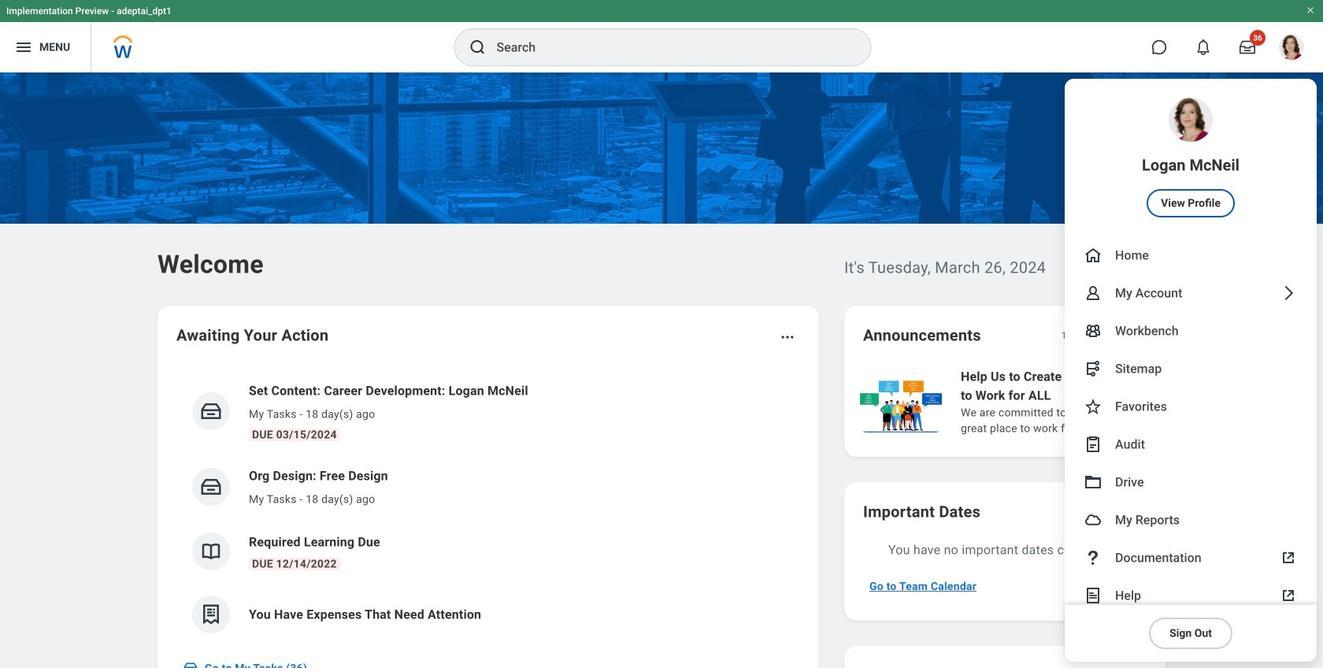 Task type: describe. For each thing, give the bounding box(es) containing it.
paste image
[[1084, 435, 1103, 454]]

0 horizontal spatial list
[[177, 369, 801, 646]]

justify image
[[14, 38, 33, 57]]

search image
[[468, 38, 487, 57]]

7 menu item from the top
[[1065, 426, 1318, 463]]

inbox large image
[[1240, 39, 1256, 55]]

0 horizontal spatial inbox image
[[183, 660, 199, 668]]

folder open image
[[1084, 473, 1103, 492]]

notifications large image
[[1196, 39, 1212, 55]]

0 vertical spatial inbox image
[[199, 475, 223, 499]]

avatar image
[[1084, 511, 1103, 530]]

11 menu item from the top
[[1065, 577, 1318, 615]]

document image
[[1084, 586, 1103, 605]]

4 menu item from the top
[[1065, 312, 1318, 350]]

8 menu item from the top
[[1065, 463, 1318, 501]]

5 menu item from the top
[[1065, 350, 1318, 388]]

logan mcneil image
[[1280, 35, 1305, 60]]

chevron right image
[[1280, 284, 1299, 303]]

contact card matrix manager image
[[1084, 322, 1103, 340]]



Task type: locate. For each thing, give the bounding box(es) containing it.
1 menu item from the top
[[1065, 79, 1318, 236]]

2 menu item from the top
[[1065, 236, 1318, 274]]

chevron right small image
[[1127, 328, 1143, 344]]

ext link image
[[1280, 548, 1299, 567]]

question image
[[1084, 548, 1103, 567]]

home image
[[1084, 246, 1103, 265]]

9 menu item from the top
[[1065, 501, 1318, 539]]

6 menu item from the top
[[1065, 388, 1318, 426]]

list
[[857, 366, 1324, 438], [177, 369, 801, 646]]

star image
[[1084, 397, 1103, 416]]

main content
[[0, 72, 1324, 668]]

inbox image
[[199, 400, 223, 423]]

Search Workday  search field
[[497, 30, 839, 65]]

endpoints image
[[1084, 359, 1103, 378]]

user image
[[1084, 284, 1103, 303]]

1 horizontal spatial list
[[857, 366, 1324, 438]]

close environment banner image
[[1306, 6, 1316, 15]]

inbox image
[[199, 475, 223, 499], [183, 660, 199, 668]]

10 menu item from the top
[[1065, 539, 1318, 577]]

dashboard expenses image
[[199, 603, 223, 626]]

status
[[1062, 329, 1087, 342]]

chevron left small image
[[1098, 328, 1114, 344]]

ext link image
[[1280, 586, 1299, 605]]

book open image
[[199, 540, 223, 563]]

1 vertical spatial inbox image
[[183, 660, 199, 668]]

menu
[[1065, 79, 1318, 662]]

related actions image
[[780, 329, 796, 345]]

1 horizontal spatial inbox image
[[199, 475, 223, 499]]

menu item
[[1065, 79, 1318, 236], [1065, 236, 1318, 274], [1065, 274, 1318, 312], [1065, 312, 1318, 350], [1065, 350, 1318, 388], [1065, 388, 1318, 426], [1065, 426, 1318, 463], [1065, 463, 1318, 501], [1065, 501, 1318, 539], [1065, 539, 1318, 577], [1065, 577, 1318, 615]]

banner
[[0, 0, 1324, 662]]

3 menu item from the top
[[1065, 274, 1318, 312]]



Task type: vqa. For each thing, say whether or not it's contained in the screenshot.
the Quick Links
no



